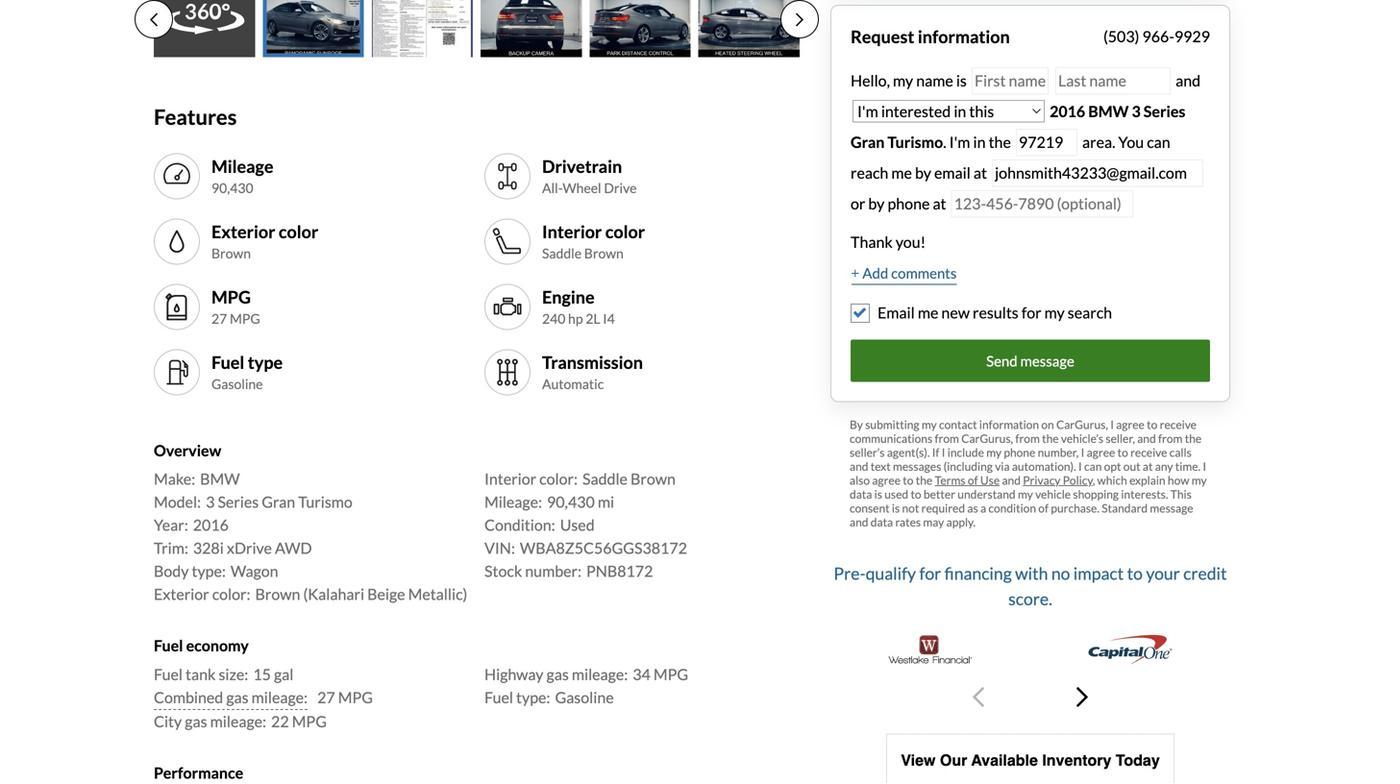 Task type: locate. For each thing, give the bounding box(es) containing it.
series
[[1144, 102, 1186, 121], [218, 493, 259, 512]]

transmission automatic
[[542, 352, 643, 392]]

apply.
[[947, 515, 976, 529]]

exterior down the 'mileage 90,430'
[[211, 221, 275, 242]]

color
[[279, 221, 318, 242], [605, 221, 645, 242]]

Email address email field
[[992, 160, 1204, 187]]

by
[[850, 418, 863, 432]]

my right include
[[986, 446, 1002, 460]]

turismo left 'i'm' at the right
[[888, 133, 943, 151]]

search
[[1068, 303, 1112, 322]]

1 horizontal spatial color:
[[539, 470, 578, 489]]

you
[[1119, 133, 1144, 151]]

1 vertical spatial at
[[933, 194, 946, 213]]

body
[[154, 562, 189, 581]]

to right used
[[911, 487, 922, 501]]

3 up "you"
[[1132, 102, 1141, 121]]

, which explain how my data is used to better understand my vehicle shopping interests. this consent is not required as a condition of purchase. standard message and data rates may apply.
[[850, 474, 1207, 529]]

color: up used
[[539, 470, 578, 489]]

0 horizontal spatial message
[[1020, 352, 1075, 369]]

Zip code field
[[1016, 129, 1078, 156]]

privacy policy link
[[1023, 474, 1093, 487]]

awd
[[275, 539, 312, 558]]

2 horizontal spatial at
[[1143, 460, 1153, 474]]

view vehicle photo 6 image
[[699, 0, 800, 57]]

me up or by phone at
[[892, 164, 912, 182]]

is left not on the bottom right
[[892, 501, 900, 515]]

agree right also
[[872, 474, 901, 487]]

2 vertical spatial agree
[[872, 474, 901, 487]]

can
[[1147, 133, 1171, 151], [1084, 460, 1102, 474]]

0 vertical spatial at
[[974, 164, 987, 182]]

1 horizontal spatial gran
[[851, 133, 885, 151]]

cargurus, up via
[[962, 432, 1013, 446]]

interior inside interior color: saddle brown mileage: 90,430 mi condition: used vin: wba8z5c56ggs38172 stock number: pnb8172
[[484, 470, 536, 489]]

0 horizontal spatial agree
[[872, 474, 901, 487]]

and
[[1173, 71, 1201, 90], [1137, 432, 1156, 446], [850, 460, 869, 474], [1002, 474, 1021, 487], [850, 515, 869, 529]]

can inside by submitting my contact information on cargurus, i agree to receive communications from cargurus, from the vehicle's seller, and from the seller's agent(s). if i include my phone number, i agree to receive calls and text messages (including via automation). i can opt out at any time. i also agree to the
[[1084, 460, 1102, 474]]

data left rates at the right
[[871, 515, 893, 529]]

for right qualify at the right
[[919, 563, 941, 583]]

is right name
[[956, 71, 967, 90]]

0 horizontal spatial of
[[968, 474, 978, 487]]

size:
[[219, 665, 248, 684]]

bmw inside 2016 bmw 3 series gran turismo
[[1088, 102, 1129, 121]]

1 vertical spatial receive
[[1131, 446, 1167, 460]]

thank you!
[[851, 233, 926, 251]]

by left email
[[915, 164, 931, 182]]

gran up reach
[[851, 133, 885, 151]]

2016 up zip code field
[[1050, 102, 1086, 121]]

fuel inside 'highway gas mileage: 34 mpg fuel type: gasoline'
[[484, 688, 513, 707]]

0 vertical spatial mileage:
[[572, 665, 628, 684]]

90,430 up used
[[547, 493, 595, 512]]

and down the 9929
[[1173, 71, 1201, 90]]

is
[[956, 71, 967, 90], [874, 487, 882, 501], [892, 501, 900, 515]]

0 vertical spatial bmw
[[1088, 102, 1129, 121]]

exterior inside exterior color brown
[[211, 221, 275, 242]]

terms of use and privacy policy
[[935, 474, 1093, 487]]

of down privacy
[[1038, 501, 1049, 515]]

1 vertical spatial mileage:
[[252, 688, 308, 707]]

at inside by submitting my contact information on cargurus, i agree to receive communications from cargurus, from the vehicle's seller, and from the seller's agent(s). if i include my phone number, i agree to receive calls and text messages (including via automation). i can opt out at any time. i also agree to the
[[1143, 460, 1153, 474]]

2 horizontal spatial from
[[1158, 432, 1183, 446]]

the
[[989, 133, 1011, 151], [1042, 432, 1059, 446], [1185, 432, 1202, 446], [916, 474, 933, 487]]

can left opt
[[1084, 460, 1102, 474]]

1 horizontal spatial 27
[[317, 688, 335, 707]]

highway
[[484, 665, 544, 684]]

chevron right image
[[1077, 686, 1088, 709]]

0 horizontal spatial series
[[218, 493, 259, 512]]

color: down 'wagon'
[[212, 585, 250, 604]]

1 horizontal spatial at
[[974, 164, 987, 182]]

2016
[[1050, 102, 1086, 121], [193, 516, 229, 535]]

my left the vehicle
[[1018, 487, 1033, 501]]

1 vertical spatial 3
[[206, 493, 215, 512]]

1 vertical spatial by
[[868, 194, 885, 213]]

0 vertical spatial me
[[892, 164, 912, 182]]

with
[[1015, 563, 1048, 583]]

the left terms
[[916, 474, 933, 487]]

0 horizontal spatial color
[[279, 221, 318, 242]]

2l
[[586, 311, 600, 327]]

series up "xdrive" on the bottom
[[218, 493, 259, 512]]

2016 up 328i
[[193, 516, 229, 535]]

0 horizontal spatial type:
[[192, 562, 226, 581]]

information
[[918, 26, 1010, 47], [979, 418, 1039, 432]]

0 vertical spatial by
[[915, 164, 931, 182]]

Last name field
[[1056, 67, 1171, 95]]

0 horizontal spatial can
[[1084, 460, 1102, 474]]

1 vertical spatial gasoline
[[555, 688, 614, 707]]

3 right model:
[[206, 493, 215, 512]]

0 horizontal spatial me
[[892, 164, 912, 182]]

0 horizontal spatial 27
[[211, 311, 227, 327]]

saddle up mi
[[583, 470, 628, 489]]

exterior inside the make: bmw model: 3 series gran turismo year: 2016 trim: 328i xdrive awd body type: wagon exterior color: brown (kalahari beige metallic)
[[154, 585, 209, 604]]

fuel type image
[[161, 357, 192, 388]]

gran up awd
[[262, 493, 295, 512]]

at right email
[[974, 164, 987, 182]]

of left use
[[968, 474, 978, 487]]

fuel left type
[[211, 352, 244, 373]]

1 horizontal spatial 90,430
[[547, 493, 595, 512]]

turismo up awd
[[298, 493, 353, 512]]

0 vertical spatial saddle
[[542, 245, 582, 262]]

chevron left image
[[973, 686, 984, 709]]

1 vertical spatial phone
[[1004, 446, 1036, 460]]

0 vertical spatial color:
[[539, 470, 578, 489]]

interior inside the interior color saddle brown
[[542, 221, 602, 242]]

mileage:
[[572, 665, 628, 684], [252, 688, 308, 707], [210, 712, 266, 731]]

engine image
[[492, 292, 523, 323]]

2 from from the left
[[1016, 432, 1040, 446]]

328i
[[193, 539, 224, 558]]

0 vertical spatial series
[[1144, 102, 1186, 121]]

1 horizontal spatial gasoline
[[555, 688, 614, 707]]

series up "you"
[[1144, 102, 1186, 121]]

for
[[1022, 303, 1042, 322], [919, 563, 941, 583]]

bmw down last name field
[[1088, 102, 1129, 121]]

(503) 966-9929
[[1104, 27, 1210, 46]]

1 horizontal spatial is
[[892, 501, 900, 515]]

receive up calls
[[1160, 418, 1197, 432]]

bmw inside the make: bmw model: 3 series gran turismo year: 2016 trim: 328i xdrive awd body type: wagon exterior color: brown (kalahari beige metallic)
[[200, 470, 240, 489]]

mileage: inside 'highway gas mileage: 34 mpg fuel type: gasoline'
[[572, 665, 628, 684]]

gran
[[851, 133, 885, 151], [262, 493, 295, 512]]

1 horizontal spatial phone
[[1004, 446, 1036, 460]]

0 vertical spatial data
[[850, 487, 872, 501]]

1 horizontal spatial of
[[1038, 501, 1049, 515]]

type
[[248, 352, 283, 373]]

3 inside 2016 bmw 3 series gran turismo
[[1132, 102, 1141, 121]]

First name field
[[972, 67, 1049, 95]]

1 horizontal spatial gas
[[226, 688, 249, 707]]

to right seller,
[[1147, 418, 1158, 432]]

1 horizontal spatial turismo
[[888, 133, 943, 151]]

brown up engine
[[584, 245, 624, 262]]

2 horizontal spatial agree
[[1116, 418, 1145, 432]]

1 vertical spatial turismo
[[298, 493, 353, 512]]

to down agent(s).
[[903, 474, 914, 487]]

bmw down overview
[[200, 470, 240, 489]]

tab list
[[135, 0, 819, 57]]

1 horizontal spatial message
[[1150, 501, 1193, 515]]

1 vertical spatial data
[[871, 515, 893, 529]]

0 horizontal spatial cargurus,
[[962, 432, 1013, 446]]

27 inside mpg 27 mpg
[[211, 311, 227, 327]]

27 inside the fuel tank size: 15 gal combined gas mileage: 27 mpg city gas mileage: 22 mpg
[[317, 688, 335, 707]]

gran inside 2016 bmw 3 series gran turismo
[[851, 133, 885, 151]]

type: down 328i
[[192, 562, 226, 581]]

1 vertical spatial color:
[[212, 585, 250, 604]]

1 vertical spatial agree
[[1087, 446, 1115, 460]]

1 horizontal spatial color
[[605, 221, 645, 242]]

qualify
[[866, 563, 916, 583]]

next page image
[[796, 12, 804, 27]]

terms of use link
[[935, 474, 1000, 487]]

interests.
[[1121, 487, 1168, 501]]

brown down 'wagon'
[[255, 585, 300, 604]]

turismo inside 2016 bmw 3 series gran turismo
[[888, 133, 943, 151]]

1 vertical spatial 90,430
[[547, 493, 595, 512]]

0 vertical spatial 90,430
[[211, 180, 253, 196]]

message down how
[[1150, 501, 1193, 515]]

1 vertical spatial can
[[1084, 460, 1102, 474]]

interior for color:
[[484, 470, 536, 489]]

1 vertical spatial gran
[[262, 493, 295, 512]]

fuel inside "fuel type gasoline"
[[211, 352, 244, 373]]

0 vertical spatial interior
[[542, 221, 602, 242]]

from up any
[[1158, 432, 1183, 446]]

color inside exterior color brown
[[279, 221, 318, 242]]

mpg 27 mpg
[[211, 286, 260, 327]]

type:
[[192, 562, 226, 581], [516, 688, 550, 707]]

0 vertical spatial 27
[[211, 311, 227, 327]]

0 vertical spatial phone
[[888, 194, 930, 213]]

consent
[[850, 501, 890, 515]]

vehicle
[[1035, 487, 1071, 501]]

and down also
[[850, 515, 869, 529]]

transmission image
[[492, 357, 523, 388]]

message right 'send'
[[1020, 352, 1075, 369]]

turismo
[[888, 133, 943, 151], [298, 493, 353, 512]]

to left your
[[1127, 563, 1143, 583]]

0 horizontal spatial color:
[[212, 585, 250, 604]]

at down email
[[933, 194, 946, 213]]

27
[[211, 311, 227, 327], [317, 688, 335, 707]]

0 vertical spatial message
[[1020, 352, 1075, 369]]

combined
[[154, 688, 223, 707]]

fuel inside the fuel tank size: 15 gal combined gas mileage: 27 mpg city gas mileage: 22 mpg
[[154, 665, 183, 684]]

0 horizontal spatial 3
[[206, 493, 215, 512]]

1 vertical spatial series
[[218, 493, 259, 512]]

standard
[[1102, 501, 1148, 515]]

2016 bmw 3 series gran turismo
[[851, 102, 1186, 151]]

1 vertical spatial type:
[[516, 688, 550, 707]]

saddle inside interior color: saddle brown mileage: 90,430 mi condition: used vin: wba8z5c56ggs38172 stock number: pnb8172
[[583, 470, 628, 489]]

agree up ,
[[1087, 446, 1115, 460]]

drive
[[604, 180, 637, 196]]

1 vertical spatial for
[[919, 563, 941, 583]]

gran inside the make: bmw model: 3 series gran turismo year: 2016 trim: 328i xdrive awd body type: wagon exterior color: brown (kalahari beige metallic)
[[262, 493, 295, 512]]

bmw for model:
[[200, 470, 240, 489]]

0 vertical spatial for
[[1022, 303, 1042, 322]]

receive up explain
[[1131, 446, 1167, 460]]

i right if
[[942, 446, 945, 460]]

0 horizontal spatial turismo
[[298, 493, 353, 512]]

text
[[871, 460, 891, 474]]

i'm
[[949, 133, 970, 151]]

view vehicle photo 4 image
[[481, 0, 582, 57]]

1 vertical spatial interior
[[484, 470, 536, 489]]

any
[[1155, 460, 1173, 474]]

brown up wba8z5c56ggs38172
[[631, 470, 676, 489]]

0 horizontal spatial is
[[874, 487, 882, 501]]

2 vertical spatial at
[[1143, 460, 1153, 474]]

for right results
[[1022, 303, 1042, 322]]

information up name
[[918, 26, 1010, 47]]

2 horizontal spatial gas
[[547, 665, 569, 684]]

phone
[[888, 194, 930, 213], [1004, 446, 1036, 460]]

area. you can reach me by email at
[[851, 133, 1171, 182]]

(kalahari
[[303, 585, 364, 604]]

gasoline inside "fuel type gasoline"
[[211, 376, 263, 392]]

fuel left 'economy'
[[154, 637, 183, 655]]

better
[[924, 487, 956, 501]]

cargurus, right on
[[1056, 418, 1108, 432]]

0 horizontal spatial bmw
[[200, 470, 240, 489]]

email
[[878, 303, 915, 322]]

90,430 down mileage
[[211, 180, 253, 196]]

message
[[1020, 352, 1075, 369], [1150, 501, 1193, 515]]

you!
[[896, 233, 926, 251]]

to
[[1147, 418, 1158, 432], [1118, 446, 1128, 460], [903, 474, 914, 487], [911, 487, 922, 501], [1127, 563, 1143, 583]]

0 horizontal spatial 2016
[[193, 516, 229, 535]]

type: inside the make: bmw model: 3 series gran turismo year: 2016 trim: 328i xdrive awd body type: wagon exterior color: brown (kalahari beige metallic)
[[192, 562, 226, 581]]

make: bmw model: 3 series gran turismo year: 2016 trim: 328i xdrive awd body type: wagon exterior color: brown (kalahari beige metallic)
[[154, 470, 468, 604]]

1 horizontal spatial agree
[[1087, 446, 1115, 460]]

phone up terms of use and privacy policy
[[1004, 446, 1036, 460]]

credit
[[1184, 563, 1227, 583]]

1 horizontal spatial exterior
[[211, 221, 275, 242]]

color: inside the make: bmw model: 3 series gran turismo year: 2016 trim: 328i xdrive awd body type: wagon exterior color: brown (kalahari beige metallic)
[[212, 585, 250, 604]]

turismo inside the make: bmw model: 3 series gran turismo year: 2016 trim: 328i xdrive awd body type: wagon exterior color: brown (kalahari beige metallic)
[[298, 493, 353, 512]]

agree up out
[[1116, 418, 1145, 432]]

bmw
[[1088, 102, 1129, 121], [200, 470, 240, 489]]

. i'm in the
[[943, 133, 1014, 151]]

0 vertical spatial type:
[[192, 562, 226, 581]]

1 vertical spatial 27
[[317, 688, 335, 707]]

to inside , which explain how my data is used to better understand my vehicle shopping interests. this consent is not required as a condition of purchase. standard message and data rates may apply.
[[911, 487, 922, 501]]

by right the or
[[868, 194, 885, 213]]

your
[[1146, 563, 1180, 583]]

by
[[915, 164, 931, 182], [868, 194, 885, 213]]

0 vertical spatial turismo
[[888, 133, 943, 151]]

(including
[[944, 460, 993, 474]]

from left on
[[1016, 432, 1040, 446]]

and inside , which explain how my data is used to better understand my vehicle shopping interests. this consent is not required as a condition of purchase. standard message and data rates may apply.
[[850, 515, 869, 529]]

make:
[[154, 470, 195, 489]]

fuel for economy
[[154, 637, 183, 655]]

gas right highway
[[547, 665, 569, 684]]

from up (including
[[935, 432, 959, 446]]

0 vertical spatial can
[[1147, 133, 1171, 151]]

gas down size:
[[226, 688, 249, 707]]

1 horizontal spatial by
[[915, 164, 931, 182]]

3 from from the left
[[1158, 432, 1183, 446]]

highway gas mileage: 34 mpg fuel type: gasoline
[[484, 665, 688, 707]]

type: inside 'highway gas mileage: 34 mpg fuel type: gasoline'
[[516, 688, 550, 707]]

exterior down body
[[154, 585, 209, 604]]

saddle up engine
[[542, 245, 582, 262]]

gas down combined
[[185, 712, 207, 731]]

1 horizontal spatial from
[[1016, 432, 1040, 446]]

my
[[893, 71, 913, 90], [1045, 303, 1065, 322], [922, 418, 937, 432], [986, 446, 1002, 460], [1192, 474, 1207, 487], [1018, 487, 1033, 501]]

1 from from the left
[[935, 432, 959, 446]]

1 horizontal spatial can
[[1147, 133, 1171, 151]]

90,430 inside interior color: saddle brown mileage: 90,430 mi condition: used vin: wba8z5c56ggs38172 stock number: pnb8172
[[547, 493, 595, 512]]

my right how
[[1192, 474, 1207, 487]]

exterior color brown
[[211, 221, 318, 262]]

90,430 inside the 'mileage 90,430'
[[211, 180, 253, 196]]

mileage: down gal
[[252, 688, 308, 707]]

seller's
[[850, 446, 885, 460]]

mileage: left 22
[[210, 712, 266, 731]]

cargurus,
[[1056, 418, 1108, 432], [962, 432, 1013, 446]]

phone up you!
[[888, 194, 930, 213]]

can inside area. you can reach me by email at
[[1147, 133, 1171, 151]]

1 horizontal spatial bmw
[[1088, 102, 1129, 121]]

1 color from the left
[[279, 221, 318, 242]]

me left new
[[918, 303, 939, 322]]

saddle inside the interior color saddle brown
[[542, 245, 582, 262]]

color inside the interior color saddle brown
[[605, 221, 645, 242]]

0 horizontal spatial gas
[[185, 712, 207, 731]]

interior down wheel
[[542, 221, 602, 242]]

brown up mpg 27 mpg
[[211, 245, 251, 262]]

0 horizontal spatial for
[[919, 563, 941, 583]]

rates
[[895, 515, 921, 529]]

can right "you"
[[1147, 133, 1171, 151]]

interior up the mileage:
[[484, 470, 536, 489]]

0 vertical spatial gas
[[547, 665, 569, 684]]

type: down highway
[[516, 688, 550, 707]]

1 vertical spatial information
[[979, 418, 1039, 432]]

name
[[916, 71, 953, 90]]

data down the text
[[850, 487, 872, 501]]

mileage: left '34'
[[572, 665, 628, 684]]

color for interior color
[[605, 221, 645, 242]]

vehicle's
[[1061, 432, 1104, 446]]

tank
[[186, 665, 216, 684]]

purchase.
[[1051, 501, 1100, 515]]

features
[[154, 104, 237, 129]]

at inside area. you can reach me by email at
[[974, 164, 987, 182]]

information left on
[[979, 418, 1039, 432]]

fuel down highway
[[484, 688, 513, 707]]

fuel up combined
[[154, 665, 183, 684]]

request
[[851, 26, 915, 47]]

1 horizontal spatial 2016
[[1050, 102, 1086, 121]]

color: inside interior color: saddle brown mileage: 90,430 mi condition: used vin: wba8z5c56ggs38172 stock number: pnb8172
[[539, 470, 578, 489]]

time.
[[1175, 460, 1201, 474]]

1 horizontal spatial series
[[1144, 102, 1186, 121]]

is left used
[[874, 487, 882, 501]]

0 horizontal spatial gran
[[262, 493, 295, 512]]

1 vertical spatial saddle
[[583, 470, 628, 489]]

0 horizontal spatial interior
[[484, 470, 536, 489]]

0 horizontal spatial exterior
[[154, 585, 209, 604]]

1 vertical spatial of
[[1038, 501, 1049, 515]]

at right out
[[1143, 460, 1153, 474]]

2 color from the left
[[605, 221, 645, 242]]

0 vertical spatial gran
[[851, 133, 885, 151]]

3
[[1132, 102, 1141, 121], [206, 493, 215, 512]]

1 horizontal spatial 3
[[1132, 102, 1141, 121]]



Task type: vqa. For each thing, say whether or not it's contained in the screenshot.


Task type: describe. For each thing, give the bounding box(es) containing it.
966-
[[1142, 27, 1175, 46]]

explain
[[1130, 474, 1166, 487]]

interior color image
[[492, 226, 523, 257]]

area.
[[1082, 133, 1116, 151]]

of inside , which explain how my data is used to better understand my vehicle shopping interests. this consent is not required as a condition of purchase. standard message and data rates may apply.
[[1038, 501, 1049, 515]]

no
[[1051, 563, 1070, 583]]

beige
[[367, 585, 405, 604]]

calls
[[1170, 446, 1192, 460]]

saddle for color:
[[583, 470, 628, 489]]

required
[[922, 501, 965, 515]]

i right time. at the bottom
[[1203, 460, 1206, 474]]

2 vertical spatial mileage:
[[210, 712, 266, 731]]

(503)
[[1104, 27, 1140, 46]]

send message button
[[851, 340, 1210, 382]]

view vehicle photo 1 image
[[154, 0, 255, 57]]

used
[[885, 487, 909, 501]]

fuel for type
[[211, 352, 244, 373]]

mpg image
[[161, 292, 192, 323]]

hello, my name is
[[851, 71, 970, 90]]

me inside area. you can reach me by email at
[[892, 164, 912, 182]]

not
[[902, 501, 919, 515]]

also
[[850, 474, 870, 487]]

to up which on the bottom of the page
[[1118, 446, 1128, 460]]

send message
[[986, 352, 1075, 369]]

1 horizontal spatial for
[[1022, 303, 1042, 322]]

drivetrain
[[542, 156, 622, 177]]

1 vertical spatial me
[[918, 303, 939, 322]]

hello,
[[851, 71, 890, 90]]

model:
[[154, 493, 201, 512]]

fuel economy
[[154, 637, 249, 655]]

the up automation).
[[1042, 432, 1059, 446]]

opt
[[1104, 460, 1121, 474]]

engine 240 hp 2l i4
[[542, 286, 615, 327]]

comments
[[891, 264, 957, 282]]

the right in
[[989, 133, 1011, 151]]

i right vehicle's
[[1110, 418, 1114, 432]]

pre-
[[834, 563, 866, 583]]

view vehicle photo 2 image
[[263, 0, 364, 57]]

terms
[[935, 474, 966, 487]]

messages
[[893, 460, 941, 474]]

may
[[923, 515, 944, 529]]

city
[[154, 712, 182, 731]]

0 vertical spatial receive
[[1160, 418, 1197, 432]]

automatic
[[542, 376, 604, 392]]

economy
[[186, 637, 249, 655]]

brown inside the make: bmw model: 3 series gran turismo year: 2016 trim: 328i xdrive awd body type: wagon exterior color: brown (kalahari beige metallic)
[[255, 585, 300, 604]]

0 vertical spatial agree
[[1116, 418, 1145, 432]]

Phone (optional) telephone field
[[951, 190, 1134, 218]]

0 vertical spatial of
[[968, 474, 978, 487]]

agent(s).
[[887, 446, 930, 460]]

by inside area. you can reach me by email at
[[915, 164, 931, 182]]

engine
[[542, 286, 595, 307]]

number:
[[525, 562, 582, 581]]

fuel for tank
[[154, 665, 183, 684]]

on
[[1041, 418, 1054, 432]]

use
[[980, 474, 1000, 487]]

drivetrain image
[[492, 161, 523, 192]]

or by phone at
[[851, 194, 946, 213]]

2016 inside the make: bmw model: 3 series gran turismo year: 2016 trim: 328i xdrive awd body type: wagon exterior color: brown (kalahari beige metallic)
[[193, 516, 229, 535]]

mpg inside 'highway gas mileage: 34 mpg fuel type: gasoline'
[[654, 665, 688, 684]]

number,
[[1038, 446, 1079, 460]]

brown inside exterior color brown
[[211, 245, 251, 262]]

i4
[[603, 311, 615, 327]]

trim:
[[154, 539, 188, 558]]

my left the search at the top
[[1045, 303, 1065, 322]]

i right number,
[[1081, 446, 1085, 460]]

i left ,
[[1079, 460, 1082, 474]]

gas inside 'highway gas mileage: 34 mpg fuel type: gasoline'
[[547, 665, 569, 684]]

gasoline inside 'highway gas mileage: 34 mpg fuel type: gasoline'
[[555, 688, 614, 707]]

series inside the make: bmw model: 3 series gran turismo year: 2016 trim: 328i xdrive awd body type: wagon exterior color: brown (kalahari beige metallic)
[[218, 493, 259, 512]]

results
[[973, 303, 1019, 322]]

automation).
[[1012, 460, 1076, 474]]

view vehicle photo 3 image
[[372, 0, 473, 57]]

mileage:
[[484, 493, 542, 512]]

plus image
[[852, 269, 859, 278]]

0 horizontal spatial phone
[[888, 194, 930, 213]]

15
[[253, 665, 271, 684]]

fuel type gasoline
[[211, 352, 283, 392]]

0 horizontal spatial at
[[933, 194, 946, 213]]

wagon
[[231, 562, 278, 581]]

email me new results for my search
[[878, 303, 1112, 322]]

,
[[1093, 474, 1095, 487]]

0 horizontal spatial by
[[868, 194, 885, 213]]

my up if
[[922, 418, 937, 432]]

22
[[271, 712, 289, 731]]

series inside 2016 bmw 3 series gran turismo
[[1144, 102, 1186, 121]]

saddle for color
[[542, 245, 582, 262]]

via
[[995, 460, 1010, 474]]

9929
[[1175, 27, 1210, 46]]

mileage image
[[161, 161, 192, 192]]

to inside pre-qualify for financing with no impact to your credit score.
[[1127, 563, 1143, 583]]

add
[[863, 264, 888, 282]]

2 vertical spatial gas
[[185, 712, 207, 731]]

wheel
[[563, 180, 601, 196]]

new
[[942, 303, 970, 322]]

exterior color image
[[161, 226, 192, 257]]

information inside by submitting my contact information on cargurus, i agree to receive communications from cargurus, from the vehicle's seller, and from the seller's agent(s). if i include my phone number, i agree to receive calls and text messages (including via automation). i can opt out at any time. i also agree to the
[[979, 418, 1039, 432]]

shopping
[[1073, 487, 1119, 501]]

message inside , which explain how my data is used to better understand my vehicle shopping interests. this consent is not required as a condition of purchase. standard message and data rates may apply.
[[1150, 501, 1193, 515]]

mileage
[[211, 156, 273, 177]]

and left the text
[[850, 460, 869, 474]]

.
[[943, 133, 946, 151]]

impact
[[1074, 563, 1124, 583]]

pnb8172
[[586, 562, 653, 581]]

pre-qualify for financing with no impact to your credit score. button
[[831, 552, 1230, 726]]

and right seller,
[[1137, 432, 1156, 446]]

as
[[967, 501, 978, 515]]

used
[[560, 516, 595, 535]]

understand
[[958, 487, 1016, 501]]

2016 inside 2016 bmw 3 series gran turismo
[[1050, 102, 1086, 121]]

reach
[[851, 164, 889, 182]]

pre-qualify for financing with no impact to your credit score.
[[834, 563, 1227, 609]]

brown inside the interior color saddle brown
[[584, 245, 624, 262]]

seller,
[[1106, 432, 1135, 446]]

1 vertical spatial gas
[[226, 688, 249, 707]]

for inside pre-qualify for financing with no impact to your credit score.
[[919, 563, 941, 583]]

and right use
[[1002, 474, 1021, 487]]

3 inside the make: bmw model: 3 series gran turismo year: 2016 trim: 328i xdrive awd body type: wagon exterior color: brown (kalahari beige metallic)
[[206, 493, 215, 512]]

color for exterior color
[[279, 221, 318, 242]]

my left name
[[893, 71, 913, 90]]

xdrive
[[227, 539, 272, 558]]

240
[[542, 311, 566, 327]]

2 horizontal spatial is
[[956, 71, 967, 90]]

overview
[[154, 441, 221, 460]]

advertisement region
[[886, 734, 1175, 783]]

hp
[[568, 311, 583, 327]]

0 vertical spatial information
[[918, 26, 1010, 47]]

financing
[[945, 563, 1012, 583]]

brown inside interior color: saddle brown mileage: 90,430 mi condition: used vin: wba8z5c56ggs38172 stock number: pnb8172
[[631, 470, 676, 489]]

mi
[[598, 493, 614, 512]]

fuel tank size: 15 gal combined gas mileage: 27 mpg city gas mileage: 22 mpg
[[154, 665, 373, 731]]

policy
[[1063, 474, 1093, 487]]

view vehicle photo 5 image
[[590, 0, 691, 57]]

interior for color
[[542, 221, 602, 242]]

if
[[932, 446, 940, 460]]

message inside button
[[1020, 352, 1075, 369]]

the up time. at the bottom
[[1185, 432, 1202, 446]]

prev page image
[[150, 12, 158, 27]]

bmw for 3
[[1088, 102, 1129, 121]]

interior color: saddle brown mileage: 90,430 mi condition: used vin: wba8z5c56ggs38172 stock number: pnb8172
[[484, 470, 687, 581]]

1 horizontal spatial cargurus,
[[1056, 418, 1108, 432]]

all-
[[542, 180, 563, 196]]

phone inside by submitting my contact information on cargurus, i agree to receive communications from cargurus, from the vehicle's seller, and from the seller's agent(s). if i include my phone number, i agree to receive calls and text messages (including via automation). i can opt out at any time. i also agree to the
[[1004, 446, 1036, 460]]



